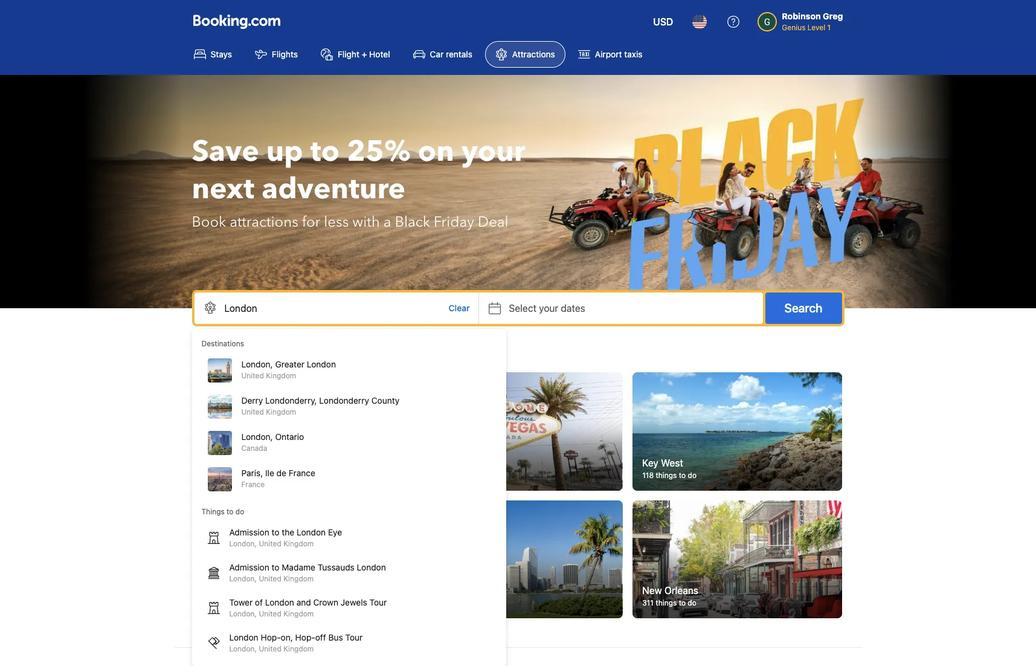 Task type: describe. For each thing, give the bounding box(es) containing it.
to left 'of'
[[241, 599, 247, 608]]

kingdom inside admission to madame tussauds london london, united kingdom
[[284, 574, 314, 583]]

new york image
[[193, 372, 403, 491]]

taxis
[[625, 49, 643, 59]]

london inside admission to the london eye london, united kingdom
[[297, 527, 326, 537]]

on,
[[281, 632, 293, 643]]

las vegas image
[[413, 372, 623, 491]]

london, inside "tower of london and crown jewels tour london, united kingdom"
[[229, 609, 257, 618]]

admission to madame tussauds london london, united kingdom
[[229, 562, 386, 583]]

attractions
[[230, 212, 299, 232]]

kingdom inside london, greater london united kingdom
[[266, 371, 296, 380]]

flights
[[272, 49, 298, 59]]

2 hop- from the left
[[295, 632, 315, 643]]

for
[[302, 212, 321, 232]]

flight
[[338, 49, 360, 59]]

jewels
[[341, 597, 367, 608]]

0 vertical spatial france
[[289, 468, 315, 478]]

a
[[384, 212, 392, 232]]

to inside admission to the london eye london, united kingdom
[[272, 527, 280, 537]]

your account menu robinson greg genius level 1 element
[[758, 5, 848, 33]]

new orleans image
[[633, 500, 843, 619]]

kingdom inside london hop-on, hop-off bus tour london, united kingdom
[[284, 644, 314, 653]]

+
[[362, 49, 367, 59]]

up
[[267, 132, 303, 172]]

save up to 25% on your next adventure book attractions for less with a black friday deal
[[192, 132, 526, 232]]

things to do
[[202, 507, 244, 516]]

london, inside london, ontario canada
[[242, 432, 273, 442]]

ontario
[[275, 432, 304, 442]]

united inside admission to the london eye london, united kingdom
[[259, 539, 282, 548]]

london, greater london united kingdom
[[242, 359, 336, 380]]

search
[[785, 301, 823, 315]]

new orleans 311 things to do
[[642, 585, 698, 608]]

paris,
[[242, 468, 263, 478]]

county
[[372, 395, 400, 406]]

clear
[[449, 303, 470, 313]]

new york 1196 things to do
[[203, 457, 262, 480]]

paris, ile de france france
[[242, 468, 315, 489]]

london, inside admission to the london eye london, united kingdom
[[229, 539, 257, 548]]

do right 133
[[249, 599, 258, 608]]

new for new orleans
[[642, 585, 662, 596]]

things for new york
[[221, 471, 242, 480]]

london, inside london hop-on, hop-off bus tour london, united kingdom
[[229, 644, 257, 653]]

car
[[430, 49, 444, 59]]

the
[[282, 527, 295, 537]]

canada
[[242, 444, 267, 453]]

usd button
[[646, 7, 681, 36]]

key
[[642, 457, 659, 468]]

york
[[225, 457, 244, 468]]

london, ontario canada
[[242, 432, 304, 453]]

derry
[[242, 395, 263, 406]]

stays
[[211, 49, 232, 59]]

1 hop- from the left
[[261, 632, 281, 643]]

tower
[[229, 597, 253, 608]]

london inside admission to madame tussauds london london, united kingdom
[[357, 562, 386, 572]]

with
[[353, 212, 380, 232]]

crown
[[313, 597, 339, 608]]

greg
[[823, 11, 844, 21]]

select your dates
[[509, 303, 586, 314]]

do for key west
[[688, 471, 697, 480]]

london inside "tower of london and crown jewels tour london, united kingdom"
[[265, 597, 294, 608]]

do right the things
[[236, 507, 244, 516]]

friday
[[434, 212, 475, 232]]

nearby destinations
[[193, 346, 311, 362]]

attractions link
[[485, 41, 566, 68]]

tower of london and crown jewels tour london, united kingdom
[[229, 597, 387, 618]]

united inside london, greater london united kingdom
[[242, 371, 264, 380]]

ile
[[265, 468, 274, 478]]

admission for admission to madame tussauds london
[[229, 562, 270, 572]]

clear button
[[440, 293, 478, 324]]

united inside admission to madame tussauds london london, united kingdom
[[259, 574, 282, 583]]

destinations
[[239, 346, 311, 362]]

select
[[509, 303, 537, 314]]

kingdom inside admission to the london eye london, united kingdom
[[284, 539, 314, 548]]

london, inside london, greater london united kingdom
[[242, 359, 273, 369]]

london, inside admission to madame tussauds london london, united kingdom
[[229, 574, 257, 583]]

miami image
[[413, 500, 623, 619]]

tussauds
[[318, 562, 355, 572]]

key west image
[[633, 372, 843, 491]]

eye
[[328, 527, 342, 537]]

stays link
[[183, 41, 242, 68]]

united inside 'derry londonderry, londonderry county united kingdom'
[[242, 407, 264, 417]]

kingdom inside "tower of london and crown jewels tour london, united kingdom"
[[284, 609, 314, 618]]

hotel
[[369, 49, 390, 59]]

usd
[[654, 16, 674, 27]]

new for new york
[[203, 457, 222, 468]]

133 things to do
[[203, 599, 258, 608]]

tour for london hop-on, hop-off bus tour
[[346, 632, 363, 643]]

flight + hotel
[[338, 49, 390, 59]]

airport taxis
[[595, 49, 643, 59]]

london inside london hop-on, hop-off bus tour london, united kingdom
[[229, 632, 259, 643]]



Task type: locate. For each thing, give the bounding box(es) containing it.
on
[[418, 132, 454, 172]]

do down orleans
[[688, 599, 697, 608]]

search button
[[766, 293, 842, 324]]

admission inside admission to the london eye london, united kingdom
[[229, 527, 270, 537]]

united inside london hop-on, hop-off bus tour london, united kingdom
[[259, 644, 282, 653]]

kingdom down londonderry, in the bottom of the page
[[266, 407, 296, 417]]

adventure
[[262, 169, 406, 209]]

to left the at bottom
[[272, 527, 280, 537]]

things right 133
[[217, 599, 238, 608]]

118
[[642, 471, 654, 480]]

1 vertical spatial france
[[242, 480, 265, 489]]

tour inside london hop-on, hop-off bus tour london, united kingdom
[[346, 632, 363, 643]]

things down west
[[656, 471, 677, 480]]

things right 311
[[656, 599, 677, 608]]

1 horizontal spatial new
[[642, 585, 662, 596]]

flights link
[[245, 41, 308, 68]]

hop-
[[261, 632, 281, 643], [295, 632, 315, 643]]

madame
[[282, 562, 316, 572]]

things inside new orleans 311 things to do
[[656, 599, 677, 608]]

to inside admission to madame tussauds london london, united kingdom
[[272, 562, 280, 572]]

to down york
[[244, 471, 251, 480]]

1 vertical spatial admission
[[229, 562, 270, 572]]

kingdom down madame
[[284, 574, 314, 583]]

0 horizontal spatial your
[[462, 132, 526, 172]]

1 vertical spatial new
[[642, 585, 662, 596]]

0 horizontal spatial hop-
[[261, 632, 281, 643]]

united
[[242, 371, 264, 380], [242, 407, 264, 417], [259, 539, 282, 548], [259, 574, 282, 583], [259, 609, 282, 618], [259, 644, 282, 653]]

car rentals
[[430, 49, 473, 59]]

1 horizontal spatial hop-
[[295, 632, 315, 643]]

new up 1196
[[203, 457, 222, 468]]

book
[[192, 212, 226, 232]]

tour inside "tower of london and crown jewels tour london, united kingdom"
[[370, 597, 387, 608]]

kingdom down on,
[[284, 644, 314, 653]]

orleans
[[665, 585, 698, 596]]

0 vertical spatial admission
[[229, 527, 270, 537]]

france down paris,
[[242, 480, 265, 489]]

level
[[808, 23, 826, 32]]

kingdom inside 'derry londonderry, londonderry county united kingdom'
[[266, 407, 296, 417]]

genius
[[782, 23, 806, 32]]

Where are you going? search field
[[194, 293, 478, 324]]

133
[[203, 599, 215, 608]]

your left dates
[[539, 303, 559, 314]]

londonderry
[[319, 395, 369, 406]]

to
[[311, 132, 340, 172], [244, 471, 251, 480], [679, 471, 686, 480], [227, 507, 234, 516], [272, 527, 280, 537], [272, 562, 280, 572], [241, 599, 247, 608], [679, 599, 686, 608]]

tour right jewels
[[370, 597, 387, 608]]

do inside key west 118 things to do
[[688, 471, 697, 480]]

london right 'of'
[[265, 597, 294, 608]]

and
[[297, 597, 311, 608]]

london,
[[242, 359, 273, 369], [242, 432, 273, 442], [229, 539, 257, 548], [229, 574, 257, 583], [229, 609, 257, 618], [229, 644, 257, 653]]

1 horizontal spatial france
[[289, 468, 315, 478]]

key west 118 things to do
[[642, 457, 697, 480]]

1 vertical spatial tour
[[346, 632, 363, 643]]

tour for tower of london and crown jewels tour
[[370, 597, 387, 608]]

attractions
[[513, 49, 555, 59]]

to inside new york 1196 things to do
[[244, 471, 251, 480]]

flight + hotel link
[[311, 41, 401, 68]]

dates
[[561, 303, 586, 314]]

united inside "tower of london and crown jewels tour london, united kingdom"
[[259, 609, 282, 618]]

things inside new york 1196 things to do
[[221, 471, 242, 480]]

your inside save up to 25% on your next adventure book attractions for less with a black friday deal
[[462, 132, 526, 172]]

less
[[324, 212, 349, 232]]

london right the at bottom
[[297, 527, 326, 537]]

off
[[315, 632, 326, 643]]

admission inside admission to madame tussauds london london, united kingdom
[[229, 562, 270, 572]]

admission to the london eye london, united kingdom
[[229, 527, 342, 548]]

things for new orleans
[[656, 599, 677, 608]]

of
[[255, 597, 263, 608]]

0 horizontal spatial france
[[242, 480, 265, 489]]

1 admission from the top
[[229, 527, 270, 537]]

bus
[[329, 632, 343, 643]]

25%
[[347, 132, 411, 172]]

derry londonderry, londonderry county united kingdom
[[242, 395, 400, 417]]

do inside new york 1196 things to do
[[253, 471, 262, 480]]

car rentals link
[[403, 41, 483, 68]]

airport
[[595, 49, 622, 59]]

to inside save up to 25% on your next adventure book attractions for less with a black friday deal
[[311, 132, 340, 172]]

france
[[289, 468, 315, 478], [242, 480, 265, 489]]

rentals
[[446, 49, 473, 59]]

1 horizontal spatial your
[[539, 303, 559, 314]]

to inside key west 118 things to do
[[679, 471, 686, 480]]

to right up at the left top
[[311, 132, 340, 172]]

france right de
[[289, 468, 315, 478]]

londonderry,
[[265, 395, 317, 406]]

robinson greg genius level 1
[[782, 11, 844, 32]]

things down york
[[221, 471, 242, 480]]

de
[[277, 468, 286, 478]]

133 things to do link
[[193, 500, 403, 619]]

london right 'greater'
[[307, 359, 336, 369]]

kingdom down the at bottom
[[284, 539, 314, 548]]

san diego image
[[193, 500, 403, 619]]

to inside new orleans 311 things to do
[[679, 599, 686, 608]]

hop- right on,
[[295, 632, 315, 643]]

new
[[203, 457, 222, 468], [642, 585, 662, 596]]

london inside london, greater london united kingdom
[[307, 359, 336, 369]]

deal
[[478, 212, 509, 232]]

2 admission from the top
[[229, 562, 270, 572]]

next
[[192, 169, 254, 209]]

your
[[462, 132, 526, 172], [539, 303, 559, 314]]

save
[[192, 132, 259, 172]]

things for key west
[[656, 471, 677, 480]]

0 horizontal spatial tour
[[346, 632, 363, 643]]

admission
[[229, 527, 270, 537], [229, 562, 270, 572]]

robinson
[[782, 11, 821, 21]]

nearby
[[193, 346, 236, 362]]

west
[[661, 457, 683, 468]]

admission for admission to the london eye
[[229, 527, 270, 537]]

new inside new york 1196 things to do
[[203, 457, 222, 468]]

do right 118 on the bottom right
[[688, 471, 697, 480]]

0 vertical spatial your
[[462, 132, 526, 172]]

to right the things
[[227, 507, 234, 516]]

admission down things to do
[[229, 527, 270, 537]]

london right the tussauds
[[357, 562, 386, 572]]

things inside key west 118 things to do
[[656, 471, 677, 480]]

london hop-on, hop-off bus tour london, united kingdom
[[229, 632, 363, 653]]

do for new orleans
[[688, 599, 697, 608]]

hop- down 'of'
[[261, 632, 281, 643]]

do for new york
[[253, 471, 262, 480]]

admission up the tower
[[229, 562, 270, 572]]

to left madame
[[272, 562, 280, 572]]

destinations
[[202, 339, 244, 348]]

airport taxis link
[[568, 41, 653, 68]]

new inside new orleans 311 things to do
[[642, 585, 662, 596]]

1
[[828, 23, 831, 32]]

your right "on" at top
[[462, 132, 526, 172]]

do inside new orleans 311 things to do
[[688, 599, 697, 608]]

1 vertical spatial your
[[539, 303, 559, 314]]

london down the tower
[[229, 632, 259, 643]]

1196
[[203, 471, 219, 480]]

0 horizontal spatial new
[[203, 457, 222, 468]]

greater
[[275, 359, 305, 369]]

london
[[307, 359, 336, 369], [297, 527, 326, 537], [357, 562, 386, 572], [265, 597, 294, 608], [229, 632, 259, 643]]

311
[[642, 599, 654, 608]]

tour
[[370, 597, 387, 608], [346, 632, 363, 643]]

do
[[253, 471, 262, 480], [688, 471, 697, 480], [236, 507, 244, 516], [249, 599, 258, 608], [688, 599, 697, 608]]

tour right 'bus'
[[346, 632, 363, 643]]

kingdom down the and
[[284, 609, 314, 618]]

black
[[395, 212, 430, 232]]

kingdom down 'greater'
[[266, 371, 296, 380]]

things
[[202, 507, 225, 516]]

to down orleans
[[679, 599, 686, 608]]

1 horizontal spatial tour
[[370, 597, 387, 608]]

do left the ile in the left of the page
[[253, 471, 262, 480]]

to down west
[[679, 471, 686, 480]]

kingdom
[[266, 371, 296, 380], [266, 407, 296, 417], [284, 539, 314, 548], [284, 574, 314, 583], [284, 609, 314, 618], [284, 644, 314, 653]]

booking.com image
[[193, 15, 280, 29]]

0 vertical spatial new
[[203, 457, 222, 468]]

new up 311
[[642, 585, 662, 596]]

0 vertical spatial tour
[[370, 597, 387, 608]]

things
[[221, 471, 242, 480], [656, 471, 677, 480], [217, 599, 238, 608], [656, 599, 677, 608]]



Task type: vqa. For each thing, say whether or not it's contained in the screenshot.
Reduced
no



